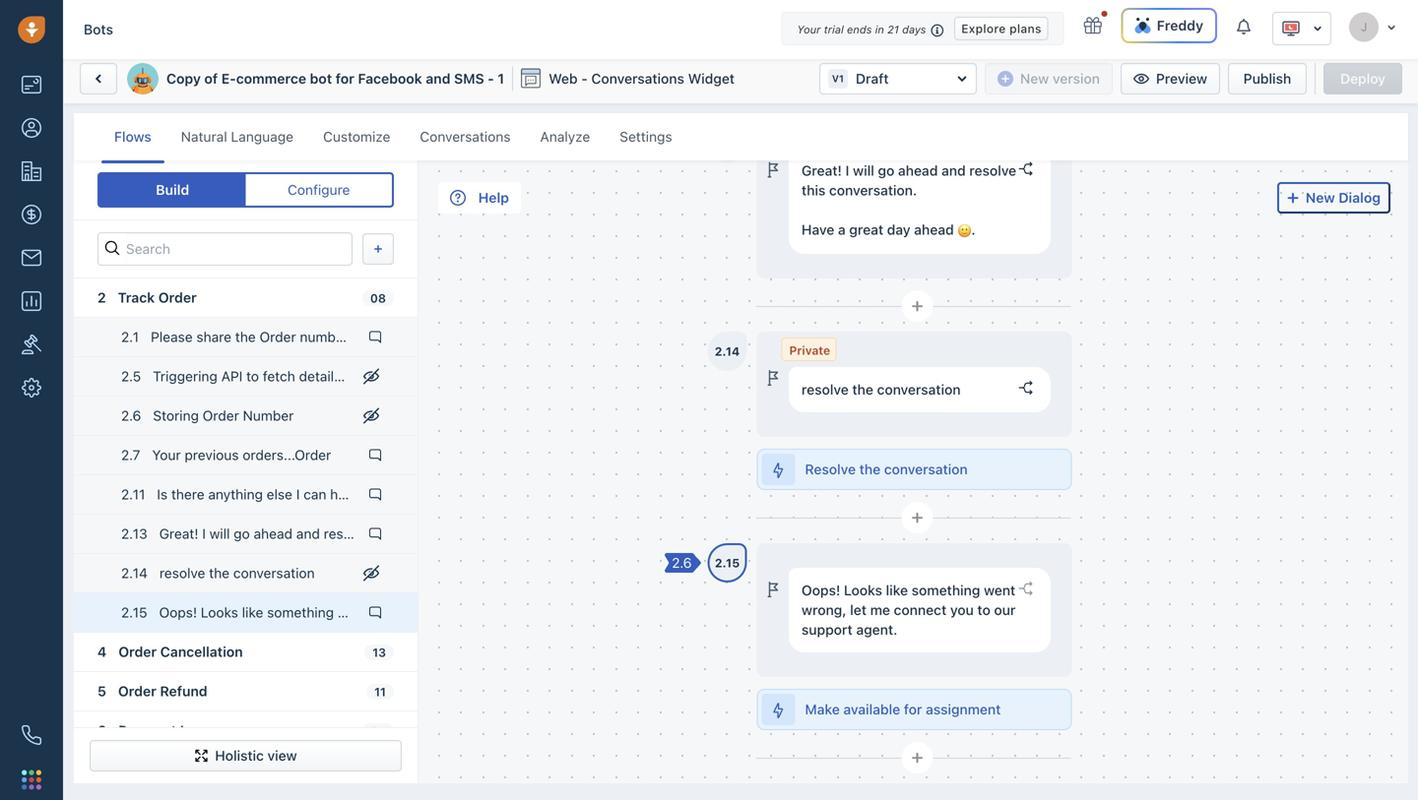 Task type: describe. For each thing, give the bounding box(es) containing it.
phone element
[[12, 716, 51, 756]]

bell regular image
[[1237, 17, 1253, 36]]

explore
[[962, 21, 1006, 35]]

trial
[[824, 23, 844, 36]]

explore plans button
[[955, 17, 1049, 40]]

21
[[888, 23, 899, 36]]

phone image
[[22, 726, 41, 746]]

ic_arrow_down image
[[1387, 22, 1397, 33]]

days
[[903, 23, 927, 36]]



Task type: vqa. For each thing, say whether or not it's contained in the screenshot.
trial at the top right of the page
yes



Task type: locate. For each thing, give the bounding box(es) containing it.
freddy button
[[1122, 8, 1218, 43]]

properties image
[[22, 335, 41, 355]]

ic_arrow_down image
[[1313, 22, 1323, 36]]

your trial ends in 21 days
[[797, 23, 927, 36]]

bots
[[84, 21, 113, 37]]

your
[[797, 23, 821, 36]]

freshworks switcher image
[[22, 771, 41, 790]]

missing translation "unavailable" for locale "en-us" image
[[1282, 19, 1301, 38]]

explore plans
[[962, 21, 1042, 35]]

plans
[[1010, 21, 1042, 35]]

ic_info_icon image
[[931, 22, 945, 38]]

ends
[[847, 23, 872, 36]]

freddy
[[1157, 17, 1204, 33]]

in
[[875, 23, 885, 36]]



